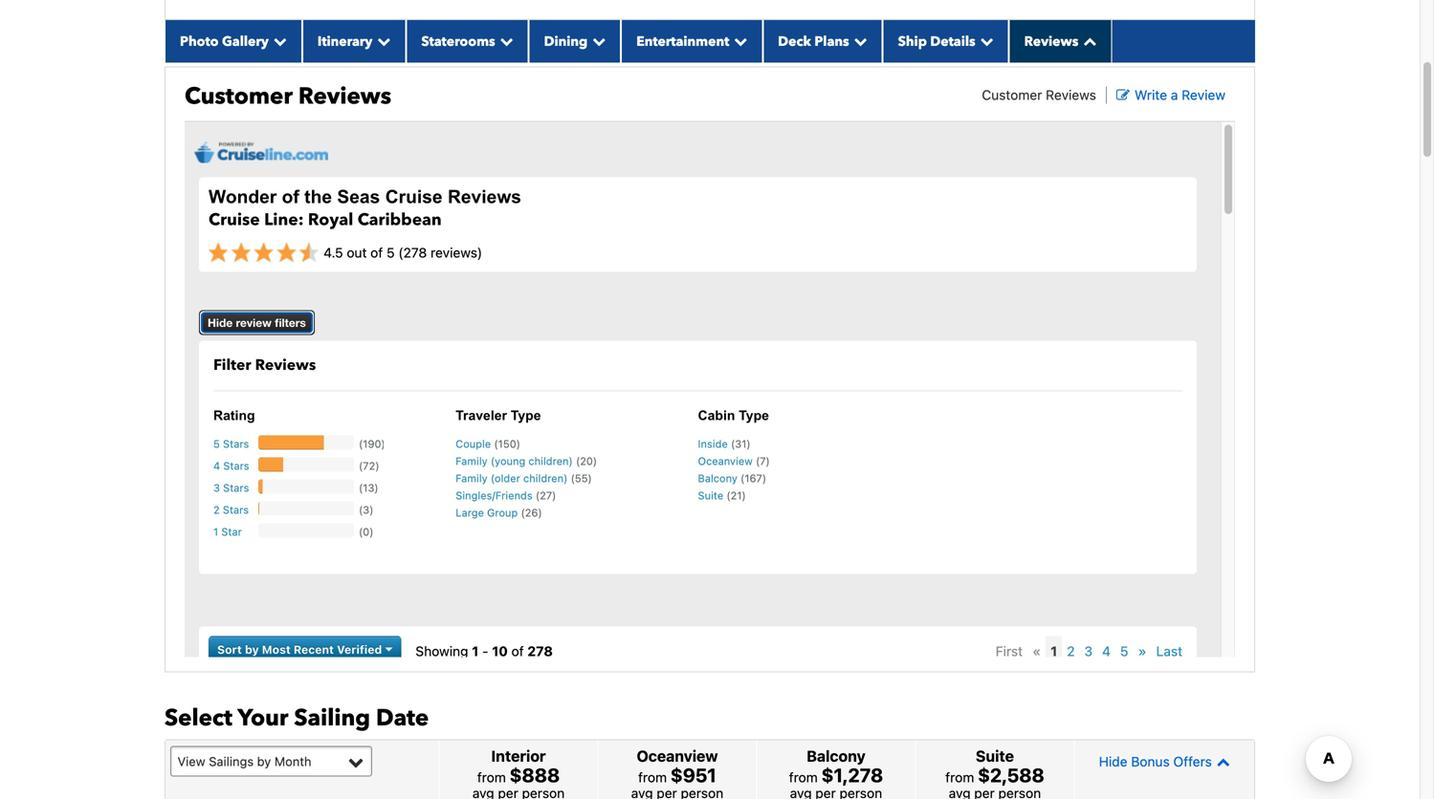 Task type: locate. For each thing, give the bounding box(es) containing it.
0 vertical spatial children)
[[528, 455, 573, 468]]

cruise up caribbean
[[385, 187, 443, 207]]

0 vertical spatial 4
[[213, 460, 220, 473]]

1 horizontal spatial cruise
[[385, 187, 443, 207]]

2 up 1 star
[[213, 504, 220, 517]]

2 chevron down image from the left
[[729, 34, 748, 48]]

0 vertical spatial chevron up image
[[1079, 34, 1097, 48]]

1 vertical spatial by
[[257, 755, 271, 769]]

2 right 1 "link"
[[1067, 644, 1075, 660]]

0 horizontal spatial 5
[[213, 438, 220, 451]]

4
[[213, 460, 220, 473], [1102, 644, 1111, 660]]

caribbean
[[358, 209, 442, 232]]

reviews up reviews)
[[448, 187, 521, 207]]

progress bar
[[258, 436, 324, 450], [258, 458, 283, 472], [258, 480, 263, 494]]

0 vertical spatial suite
[[698, 490, 723, 502]]

chevron down image left staterooms
[[373, 34, 391, 48]]

by right the sort
[[245, 643, 259, 657]]

(20)
[[576, 455, 597, 468]]

2 vertical spatial progress bar
[[258, 480, 263, 494]]

0 horizontal spatial balcony
[[698, 473, 738, 485]]

main content containing customer reviews
[[155, 0, 1265, 800]]

the
[[304, 187, 332, 207]]

inside link
[[698, 438, 731, 451]]

1 star
[[213, 526, 242, 539]]

suite
[[698, 490, 723, 502], [976, 748, 1014, 766]]

cruise down wonder
[[209, 209, 260, 232]]

0 vertical spatial oceanview
[[698, 455, 753, 468]]

reviews left 'edit' image
[[1046, 87, 1096, 103]]

hide bonus offers link
[[1080, 746, 1250, 779]]

1 vertical spatial 4
[[1102, 644, 1111, 660]]

type up the (31)
[[739, 409, 769, 423]]

from inside from $888
[[477, 770, 506, 786]]

2 progress bar from the top
[[258, 458, 283, 472]]

1 vertical spatial oceanview
[[637, 748, 718, 766]]

3 from from the left
[[789, 770, 818, 786]]

interior
[[491, 748, 546, 766]]

4 stars link
[[213, 460, 249, 473]]

entertainment button
[[621, 20, 763, 62]]

2 family from the top
[[456, 473, 488, 485]]

of inside wonder of the seas cruise reviews cruise line: royal caribbean
[[282, 187, 299, 207]]

hide left bonus
[[1099, 754, 1128, 770]]

stars down 4 stars link
[[223, 482, 249, 495]]

4 left 5 link
[[1102, 644, 1111, 660]]

1 chevron down image from the left
[[495, 34, 513, 48]]

chevron up image up the customer reviews link
[[1079, 34, 1097, 48]]

progress bar for 5 stars
[[258, 436, 324, 450]]

chevron down image inside "itinerary" dropdown button
[[373, 34, 391, 48]]

1 vertical spatial balcony
[[807, 748, 866, 766]]

0 horizontal spatial hide
[[208, 316, 233, 330]]

hide for hide bonus offers
[[1099, 754, 1128, 770]]

0 vertical spatial family
[[456, 455, 488, 468]]

2 type from the left
[[739, 409, 769, 423]]

view
[[177, 755, 205, 769]]

suite inside inside (31) oceanview (7) balcony (167) suite (21)
[[698, 490, 723, 502]]

stars for 2 stars
[[223, 504, 249, 517]]

from inside from $1,278
[[789, 770, 818, 786]]

chevron down image
[[495, 34, 513, 48], [729, 34, 748, 48], [849, 34, 867, 48]]

progress bar right 4 stars link
[[258, 458, 283, 472]]

balcony inside inside (31) oceanview (7) balcony (167) suite (21)
[[698, 473, 738, 485]]

chevron down image for photo gallery
[[269, 34, 287, 48]]

chevron up image inside hide bonus offers link
[[1212, 756, 1230, 769]]

2
[[213, 504, 220, 517], [1067, 644, 1075, 660]]

cruiseline.com logo image
[[194, 141, 328, 163]]

1 horizontal spatial customer
[[982, 87, 1042, 103]]

0 vertical spatial by
[[245, 643, 259, 657]]

family down couple
[[456, 455, 488, 468]]

progress bar for 3 stars
[[258, 480, 263, 494]]

chevron down image for entertainment
[[729, 34, 748, 48]]

sailing
[[294, 703, 370, 735]]

2 from from the left
[[638, 770, 667, 786]]

royal
[[308, 209, 353, 232]]

star
[[221, 526, 242, 539]]

1 left star
[[213, 526, 218, 539]]

recent
[[294, 643, 334, 657]]

2 chevron down image from the left
[[373, 34, 391, 48]]

1 from from the left
[[477, 770, 506, 786]]

1 horizontal spatial chevron up image
[[1212, 756, 1230, 769]]

hide bonus offers
[[1099, 754, 1212, 770]]

deck plans button
[[763, 20, 883, 62]]

1 vertical spatial chevron up image
[[1212, 756, 1230, 769]]

stars for 4 stars
[[223, 460, 249, 473]]

ship
[[898, 32, 927, 51]]

reviews down filters at the top of the page
[[255, 355, 316, 376]]

chevron down image inside "photo gallery" dropdown button
[[269, 34, 287, 48]]

0 horizontal spatial type
[[511, 409, 541, 423]]

1 horizontal spatial type
[[739, 409, 769, 423]]

3 chevron down image from the left
[[588, 34, 606, 48]]

1 chevron down image from the left
[[269, 34, 287, 48]]

entertainment
[[636, 32, 729, 51]]

singles/friends
[[456, 490, 533, 502]]

chevron down image left entertainment
[[588, 34, 606, 48]]

2 horizontal spatial 5
[[1120, 644, 1128, 660]]

2 horizontal spatial 1
[[1051, 644, 1057, 660]]

5 stars link
[[213, 438, 249, 451]]

2 vertical spatial 5
[[1120, 644, 1128, 660]]

(72)
[[359, 460, 379, 473]]

filter
[[213, 355, 251, 376]]

main content
[[155, 0, 1265, 800]]

most
[[262, 643, 291, 657]]

1 vertical spatial suite
[[976, 748, 1014, 766]]

5 stars
[[213, 438, 249, 451]]

1 horizontal spatial 3
[[1084, 644, 1093, 660]]

progress bar right 3 stars link
[[258, 480, 263, 494]]

customer down gallery
[[185, 81, 293, 112]]

chevron down image left ship
[[849, 34, 867, 48]]

0 horizontal spatial chevron down image
[[495, 34, 513, 48]]

0 vertical spatial progress bar
[[258, 436, 324, 450]]

1 vertical spatial progress bar
[[258, 458, 283, 472]]

progress bar right 5 stars link
[[258, 436, 324, 450]]

chevron up image right bonus
[[1212, 756, 1230, 769]]

(0)
[[359, 526, 374, 539]]

sort
[[217, 643, 242, 657]]

5 left (278
[[387, 245, 395, 261]]

3 chevron down image from the left
[[849, 34, 867, 48]]

1 progress bar from the top
[[258, 436, 324, 450]]

chevron down image inside the 'dining' dropdown button
[[588, 34, 606, 48]]

from for $2,588
[[946, 770, 974, 786]]

5 up 4 stars
[[213, 438, 220, 451]]

2 horizontal spatial chevron down image
[[849, 34, 867, 48]]

of
[[282, 187, 299, 207], [371, 245, 383, 261], [511, 644, 524, 660]]

balcony link
[[698, 473, 741, 485]]

suite link
[[698, 490, 726, 502]]

from for $1,278
[[789, 770, 818, 786]]

»
[[1138, 644, 1147, 660]]

chevron down image for itinerary
[[373, 34, 391, 48]]

0 horizontal spatial chevron up image
[[1079, 34, 1097, 48]]

reviews
[[1024, 32, 1079, 51], [298, 81, 391, 112], [1046, 87, 1096, 103], [448, 187, 521, 207], [255, 355, 316, 376]]

chevron down image left dining
[[495, 34, 513, 48]]

» link
[[1133, 637, 1152, 667]]

0 vertical spatial 3
[[213, 482, 220, 495]]

customer down reviews dropdown button
[[982, 87, 1042, 103]]

(21)
[[726, 490, 746, 502]]

1 horizontal spatial balcony
[[807, 748, 866, 766]]

of right 10 at the left of page
[[511, 644, 524, 660]]

of up line:
[[282, 187, 299, 207]]

1 horizontal spatial hide
[[1099, 754, 1128, 770]]

2 stars
[[213, 504, 249, 517]]

deck
[[778, 32, 811, 51]]

wonder of the seas cruise reviews cruise line: royal caribbean
[[209, 187, 521, 232]]

0 vertical spatial cruise
[[385, 187, 443, 207]]

5 right 4 link
[[1120, 644, 1128, 660]]

from left the $2,588
[[946, 770, 974, 786]]

chevron up image inside reviews dropdown button
[[1079, 34, 1097, 48]]

3 stars
[[213, 482, 249, 495]]

4 down 5 stars
[[213, 460, 220, 473]]

1 vertical spatial family
[[456, 473, 488, 485]]

hide left review
[[208, 316, 233, 330]]

2 horizontal spatial of
[[511, 644, 524, 660]]

1 vertical spatial hide
[[1099, 754, 1128, 770]]

family up singles/friends
[[456, 473, 488, 485]]

stars up 4 stars
[[223, 438, 249, 451]]

1 horizontal spatial 1
[[472, 644, 479, 660]]

filter reviews
[[213, 355, 316, 376]]

chevron up image
[[1079, 34, 1097, 48], [1212, 756, 1230, 769]]

chevron down image for staterooms
[[495, 34, 513, 48]]

1 vertical spatial 5
[[213, 438, 220, 451]]

1 horizontal spatial 2
[[1067, 644, 1075, 660]]

2 stars link
[[213, 504, 249, 517]]

couple (150) family (young children) (20) family (older children) (55) singles/friends (27) large group (26)
[[456, 438, 597, 520]]

3 progress bar from the top
[[258, 480, 263, 494]]

rating
[[213, 409, 255, 423]]

photo gallery button
[[165, 20, 302, 62]]

sort by most recent verified link
[[209, 637, 401, 663]]

chevron down image inside the entertainment dropdown button
[[729, 34, 748, 48]]

type for traveler type
[[511, 409, 541, 423]]

stars up star
[[223, 504, 249, 517]]

1 vertical spatial children)
[[523, 473, 568, 485]]

chevron down image
[[269, 34, 287, 48], [373, 34, 391, 48], [588, 34, 606, 48], [976, 34, 994, 48]]

1 horizontal spatial customer reviews
[[982, 87, 1096, 103]]

chevron down image right ship
[[976, 34, 994, 48]]

1 left 2 link
[[1051, 644, 1057, 660]]

customer reviews up cruiseline.com logo
[[185, 81, 391, 112]]

1 vertical spatial 2
[[1067, 644, 1075, 660]]

1 horizontal spatial suite
[[976, 748, 1014, 766]]

4 from from the left
[[946, 770, 974, 786]]

0 vertical spatial of
[[282, 187, 299, 207]]

3 up 2 stars "link"
[[213, 482, 220, 495]]

from inside from $2,588
[[946, 770, 974, 786]]

customer reviews down reviews dropdown button
[[982, 87, 1096, 103]]

stars
[[223, 438, 249, 451], [223, 460, 249, 473], [223, 482, 249, 495], [223, 504, 249, 517]]

by left month
[[257, 755, 271, 769]]

4 chevron down image from the left
[[976, 34, 994, 48]]

0 vertical spatial hide
[[208, 316, 233, 330]]

chevron down image inside ship details dropdown button
[[976, 34, 994, 48]]

showing
[[416, 644, 468, 660]]

1 left - at the left bottom of the page
[[472, 644, 479, 660]]

1 vertical spatial cruise
[[209, 209, 260, 232]]

select
[[165, 703, 232, 735]]

0 horizontal spatial suite
[[698, 490, 723, 502]]

from left '$951'
[[638, 770, 667, 786]]

type
[[511, 409, 541, 423], [739, 409, 769, 423]]

of right out
[[371, 245, 383, 261]]

hide inside button
[[208, 316, 233, 330]]

0 vertical spatial 5
[[387, 245, 395, 261]]

3 right 2 link
[[1084, 644, 1093, 660]]

type for cabin type
[[739, 409, 769, 423]]

chevron down image left the deck
[[729, 34, 748, 48]]

from
[[477, 770, 506, 786], [638, 770, 667, 786], [789, 770, 818, 786], [946, 770, 974, 786]]

type up (150)
[[511, 409, 541, 423]]

0 horizontal spatial 4
[[213, 460, 220, 473]]

1 type from the left
[[511, 409, 541, 423]]

0 horizontal spatial 3
[[213, 482, 220, 495]]

chevron down image inside 'deck plans' dropdown button
[[849, 34, 867, 48]]

customer
[[185, 81, 293, 112], [982, 87, 1042, 103]]

1 vertical spatial of
[[371, 245, 383, 261]]

edit image
[[1116, 88, 1130, 102]]

« link
[[1028, 637, 1046, 667]]

write
[[1135, 87, 1167, 103]]

4.5 out of 5 (278 reviews)
[[324, 245, 482, 261]]

$1,278
[[821, 764, 883, 787]]

(150)
[[494, 438, 520, 451]]

reviews up the customer reviews link
[[1024, 32, 1079, 51]]

2 vertical spatial of
[[511, 644, 524, 660]]

(26)
[[521, 507, 542, 520]]

chevron down image inside staterooms dropdown button
[[495, 34, 513, 48]]

1 horizontal spatial chevron down image
[[729, 34, 748, 48]]

chevron down image left itinerary
[[269, 34, 287, 48]]

0 horizontal spatial of
[[282, 187, 299, 207]]

hide review filters
[[208, 316, 306, 330]]

0 vertical spatial 2
[[213, 504, 220, 517]]

from inside the from $951
[[638, 770, 667, 786]]

sailings
[[209, 755, 254, 769]]

from left $1,278
[[789, 770, 818, 786]]

large group link
[[456, 507, 521, 520]]

first
[[996, 644, 1023, 660]]

plans
[[815, 32, 849, 51]]

1 horizontal spatial 4
[[1102, 644, 1111, 660]]

1 star link
[[213, 526, 242, 539]]

chevron down image for dining
[[588, 34, 606, 48]]

from down interior
[[477, 770, 506, 786]]

customer reviews link
[[982, 87, 1096, 103]]

0 vertical spatial balcony
[[698, 473, 738, 485]]

children)
[[528, 455, 573, 468], [523, 473, 568, 485]]

balcony
[[698, 473, 738, 485], [807, 748, 866, 766]]

stars up 3 stars
[[223, 460, 249, 473]]

verified
[[337, 643, 382, 657]]



Task type: vqa. For each thing, say whether or not it's contained in the screenshot.
Interior
yes



Task type: describe. For each thing, give the bounding box(es) containing it.
couple link
[[456, 438, 494, 451]]

(31)
[[731, 438, 751, 451]]

ship details button
[[883, 20, 1009, 62]]

reviews down itinerary
[[298, 81, 391, 112]]

(3)
[[359, 504, 374, 517]]

from $951
[[638, 764, 717, 787]]

10
[[492, 644, 508, 660]]

0 horizontal spatial 2
[[213, 504, 220, 517]]

4.5
[[324, 245, 343, 261]]

1 family from the top
[[456, 455, 488, 468]]

(older
[[491, 473, 520, 485]]

$2,588
[[978, 764, 1044, 787]]

0 horizontal spatial customer
[[185, 81, 293, 112]]

review
[[236, 316, 272, 330]]

$888
[[510, 764, 560, 787]]

itinerary button
[[302, 20, 406, 62]]

(7)
[[756, 455, 770, 468]]

1 vertical spatial 3
[[1084, 644, 1093, 660]]

family (young children) link
[[456, 455, 576, 468]]

ship details
[[898, 32, 976, 51]]

hide for hide review filters
[[208, 316, 233, 330]]

chevron down image for deck plans
[[849, 34, 867, 48]]

last link
[[1152, 637, 1187, 667]]

(167)
[[741, 473, 766, 485]]

from for $888
[[477, 770, 506, 786]]

(27)
[[536, 490, 556, 502]]

(young
[[491, 455, 525, 468]]

cabin
[[698, 409, 735, 423]]

0 horizontal spatial 1
[[213, 526, 218, 539]]

dining button
[[529, 20, 621, 62]]

traveler
[[456, 409, 507, 423]]

sort by most recent verified
[[217, 643, 385, 657]]

1 link
[[1046, 637, 1062, 667]]

oceanview inside inside (31) oceanview (7) balcony (167) suite (21)
[[698, 455, 753, 468]]

chevron up image for hide bonus offers
[[1212, 756, 1230, 769]]

chevron down image for ship details
[[976, 34, 994, 48]]

(13)
[[359, 482, 379, 495]]

bonus
[[1131, 754, 1170, 770]]

month
[[275, 755, 311, 769]]

large
[[456, 507, 484, 520]]

5 link
[[1116, 637, 1133, 667]]

inside (31) oceanview (7) balcony (167) suite (21)
[[698, 438, 770, 502]]

dining
[[544, 32, 588, 51]]

1 horizontal spatial 5
[[387, 245, 395, 261]]

your
[[238, 703, 288, 735]]

oceanview link
[[698, 455, 756, 468]]

(55)
[[571, 473, 592, 485]]

a
[[1171, 87, 1178, 103]]

0 horizontal spatial customer reviews
[[185, 81, 391, 112]]

from $888
[[477, 764, 560, 787]]

write a review
[[1135, 87, 1226, 103]]

$951
[[671, 764, 717, 787]]

stars for 3 stars
[[223, 482, 249, 495]]

4 stars
[[213, 460, 249, 473]]

3 stars link
[[213, 482, 249, 495]]

reviews inside dropdown button
[[1024, 32, 1079, 51]]

reviews)
[[431, 245, 482, 261]]

review
[[1182, 87, 1226, 103]]

stars for 5 stars
[[223, 438, 249, 451]]

traveler type
[[456, 409, 541, 423]]

first link
[[991, 637, 1028, 667]]

filters
[[275, 316, 306, 330]]

select your sailing date
[[165, 703, 429, 735]]

last
[[1156, 644, 1183, 660]]

reviews button
[[1009, 20, 1112, 62]]

from $2,588
[[946, 764, 1044, 787]]

photo
[[180, 32, 219, 51]]

-
[[482, 644, 488, 660]]

0 horizontal spatial cruise
[[209, 209, 260, 232]]

details
[[930, 32, 976, 51]]

inside
[[698, 438, 728, 451]]

hide review filters button
[[199, 310, 315, 335]]

out
[[347, 245, 367, 261]]

singles/friends link
[[456, 490, 536, 502]]

reviews inside wonder of the seas cruise reviews cruise line: royal caribbean
[[448, 187, 521, 207]]

write a review link
[[1116, 87, 1226, 103]]

from for $951
[[638, 770, 667, 786]]

couple
[[456, 438, 491, 451]]

photo gallery
[[180, 32, 269, 51]]

«
[[1032, 644, 1041, 660]]

deck plans
[[778, 32, 849, 51]]

chevron up image for reviews
[[1079, 34, 1097, 48]]

(278
[[398, 245, 427, 261]]

first « 1 2 3 4 5 » last
[[996, 644, 1183, 660]]

view sailings by month
[[177, 755, 311, 769]]

1 horizontal spatial of
[[371, 245, 383, 261]]

progress bar for 4 stars
[[258, 458, 283, 472]]



